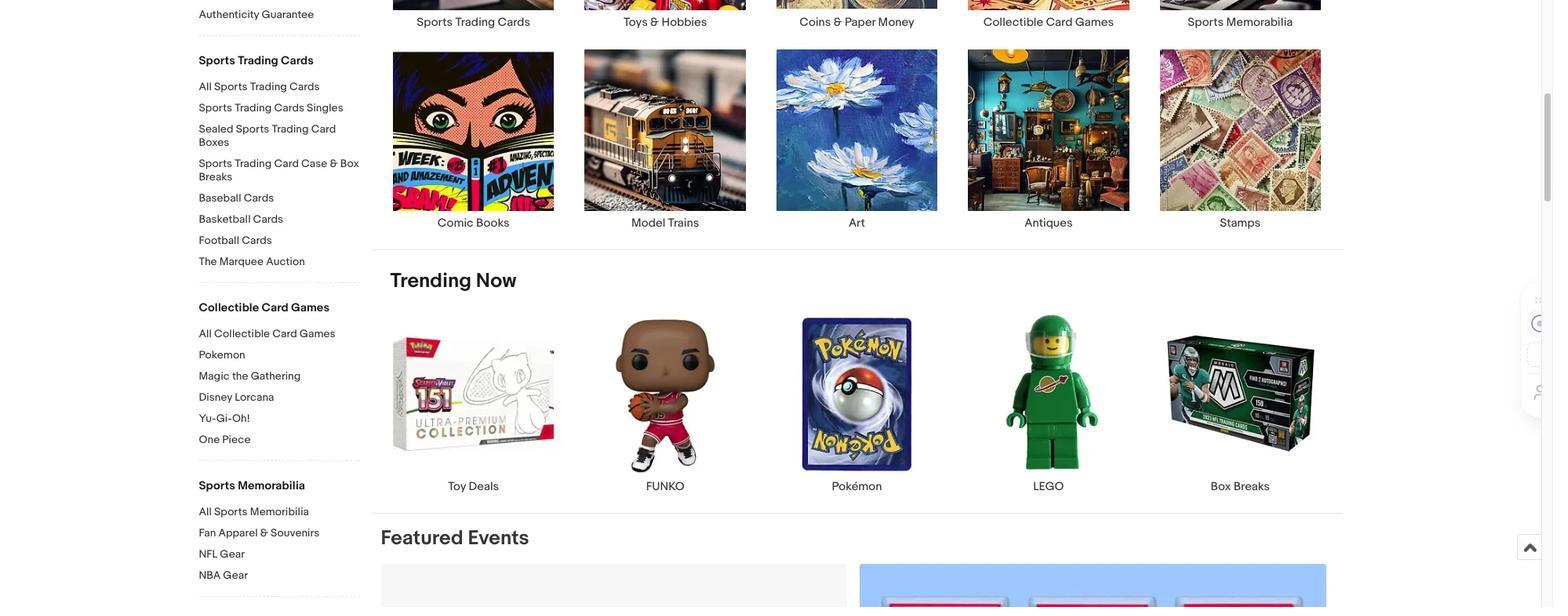 Task type: vqa. For each thing, say whether or not it's contained in the screenshot.
the topmost Breaks
yes



Task type: describe. For each thing, give the bounding box(es) containing it.
memoribilia
[[250, 505, 309, 519]]

fan apparel & souvenirs link
[[199, 526, 360, 541]]

& inside all sports memoribilia fan apparel & souvenirs nfl gear nba gear
[[260, 526, 268, 540]]

the marquee auction link
[[199, 255, 360, 270]]

toy
[[448, 479, 466, 494]]

sports memorabilia link
[[1145, 0, 1337, 30]]

magic
[[199, 370, 230, 383]]

funko
[[646, 479, 685, 494]]

all for all sports trading cards sports trading cards singles sealed sports trading card boxes sports trading card case & box breaks baseball cards basketball cards football cards the marquee auction
[[199, 80, 212, 93]]

all sports memoribilia link
[[199, 505, 360, 520]]

lego
[[1034, 479, 1064, 494]]

box inside box breaks link
[[1211, 479, 1231, 494]]

guarantee
[[262, 8, 314, 21]]

1 vertical spatial collectible card games
[[199, 301, 330, 315]]

auction
[[266, 255, 305, 268]]

lorcana
[[235, 391, 274, 404]]

football cards link
[[199, 234, 360, 249]]

toys
[[624, 15, 648, 30]]

one
[[199, 433, 220, 446]]

0 vertical spatial collectible
[[984, 15, 1044, 30]]

coins & paper money link
[[761, 0, 953, 30]]

nfl gear link
[[199, 548, 360, 563]]

marquee
[[219, 255, 264, 268]]

the
[[199, 255, 217, 268]]

coins & paper money
[[800, 15, 915, 30]]

toys & hobbies
[[624, 15, 707, 30]]

baseball cards link
[[199, 191, 360, 206]]

box inside all sports trading cards sports trading cards singles sealed sports trading card boxes sports trading card case & box breaks baseball cards basketball cards football cards the marquee auction
[[340, 157, 359, 170]]

toys & hobbies link
[[570, 0, 761, 30]]

model
[[632, 215, 666, 230]]

0 vertical spatial gear
[[220, 548, 245, 561]]

trains
[[668, 215, 699, 230]]

the
[[232, 370, 248, 383]]

yu-gi-oh! link
[[199, 412, 360, 427]]

gi-
[[216, 412, 232, 425]]

singles
[[307, 101, 343, 115]]

1 horizontal spatial sports memorabilia
[[1188, 15, 1293, 30]]

nba
[[199, 569, 221, 582]]

sealed
[[199, 122, 234, 136]]

comic books link
[[378, 49, 570, 230]]

1 vertical spatial memorabilia
[[238, 479, 305, 494]]

1 vertical spatial games
[[291, 301, 330, 315]]

disney
[[199, 391, 232, 404]]

now
[[476, 269, 517, 293]]

oh!
[[232, 412, 250, 425]]

funko link
[[570, 313, 761, 494]]

box breaks
[[1211, 479, 1270, 494]]

all collectible card games link
[[199, 327, 360, 342]]

magic the gathering link
[[199, 370, 360, 384]]

featured
[[381, 526, 463, 551]]

all for all collectible card games pokemon magic the gathering disney lorcana yu-gi-oh! one piece
[[199, 327, 212, 341]]

model trains
[[632, 215, 699, 230]]

1 vertical spatial collectible
[[199, 301, 259, 315]]

pokemon
[[199, 348, 245, 362]]

& inside all sports trading cards sports trading cards singles sealed sports trading card boxes sports trading card case & box breaks baseball cards basketball cards football cards the marquee auction
[[330, 157, 338, 170]]

featured events
[[381, 526, 529, 551]]

yu-
[[199, 412, 216, 425]]

paper
[[845, 15, 876, 30]]

all for all sports memoribilia fan apparel & souvenirs nfl gear nba gear
[[199, 505, 212, 519]]

art link
[[761, 49, 953, 230]]

basketball cards link
[[199, 213, 360, 228]]

stamps link
[[1145, 49, 1337, 230]]

0 vertical spatial sports trading cards
[[417, 15, 531, 30]]

coins
[[800, 15, 831, 30]]

1 vertical spatial sports trading cards
[[199, 53, 314, 68]]



Task type: locate. For each thing, give the bounding box(es) containing it.
toy deals
[[448, 479, 499, 494]]

hobbies
[[662, 15, 707, 30]]

stamps
[[1220, 215, 1261, 230]]

pokemon link
[[199, 348, 360, 363]]

2 vertical spatial collectible
[[214, 327, 270, 341]]

basketball
[[199, 213, 251, 226]]

trending now
[[390, 269, 517, 293]]

sports memorabilia
[[1188, 15, 1293, 30], [199, 479, 305, 494]]

all sports trading cards link
[[199, 80, 360, 95]]

0 horizontal spatial memorabilia
[[238, 479, 305, 494]]

2 vertical spatial games
[[300, 327, 336, 341]]

authenticity
[[199, 8, 259, 21]]

collectible inside the all collectible card games pokemon magic the gathering disney lorcana yu-gi-oh! one piece
[[214, 327, 270, 341]]

toy deals link
[[378, 313, 570, 494]]

deals
[[469, 479, 499, 494]]

all up sealed
[[199, 80, 212, 93]]

1 vertical spatial box
[[1211, 479, 1231, 494]]

card inside the all collectible card games pokemon magic the gathering disney lorcana yu-gi-oh! one piece
[[272, 327, 297, 341]]

0 vertical spatial all
[[199, 80, 212, 93]]

one piece link
[[199, 433, 360, 448]]

sports trading cards singles link
[[199, 101, 360, 116]]

sports trading card case & box breaks link
[[199, 157, 360, 185]]

comic
[[438, 215, 474, 230]]

authenticity guarantee
[[199, 8, 314, 21]]

0 horizontal spatial box
[[340, 157, 359, 170]]

& right the case
[[330, 157, 338, 170]]

1 horizontal spatial box
[[1211, 479, 1231, 494]]

1 vertical spatial all
[[199, 327, 212, 341]]

games inside the all collectible card games pokemon magic the gathering disney lorcana yu-gi-oh! one piece
[[300, 327, 336, 341]]

all collectible card games pokemon magic the gathering disney lorcana yu-gi-oh! one piece
[[199, 327, 336, 446]]

memorabilia
[[1227, 15, 1293, 30], [238, 479, 305, 494]]

0 horizontal spatial breaks
[[199, 170, 233, 184]]

& down all sports memoribilia link
[[260, 526, 268, 540]]

football
[[199, 234, 239, 247]]

collectible card games link
[[953, 0, 1145, 30]]

antiques link
[[953, 49, 1145, 230]]

0 vertical spatial breaks
[[199, 170, 233, 184]]

all inside all sports memoribilia fan apparel & souvenirs nfl gear nba gear
[[199, 505, 212, 519]]

nfl
[[199, 548, 218, 561]]

all up the "pokemon"
[[199, 327, 212, 341]]

antiques
[[1025, 215, 1073, 230]]

&
[[651, 15, 659, 30], [834, 15, 842, 30], [330, 157, 338, 170], [260, 526, 268, 540]]

pokémon
[[832, 479, 882, 494]]

0 horizontal spatial sports trading cards
[[199, 53, 314, 68]]

trading
[[455, 15, 495, 30], [238, 53, 278, 68], [250, 80, 287, 93], [235, 101, 272, 115], [272, 122, 309, 136], [235, 157, 272, 170]]

events
[[468, 526, 529, 551]]

games
[[1076, 15, 1114, 30], [291, 301, 330, 315], [300, 327, 336, 341]]

all up "fan"
[[199, 505, 212, 519]]

souvenirs
[[271, 526, 320, 540]]

piece
[[222, 433, 251, 446]]

gear down the apparel
[[220, 548, 245, 561]]

sports inside all sports memoribilia fan apparel & souvenirs nfl gear nba gear
[[214, 505, 248, 519]]

all inside all sports trading cards sports trading cards singles sealed sports trading card boxes sports trading card case & box breaks baseball cards basketball cards football cards the marquee auction
[[199, 80, 212, 93]]

1 horizontal spatial breaks
[[1234, 479, 1270, 494]]

sports trading cards link
[[378, 0, 570, 30]]

0 horizontal spatial collectible card games
[[199, 301, 330, 315]]

1 vertical spatial gear
[[223, 569, 248, 582]]

1 horizontal spatial sports trading cards
[[417, 15, 531, 30]]

cards
[[498, 15, 531, 30], [281, 53, 314, 68], [290, 80, 320, 93], [274, 101, 304, 115], [244, 191, 274, 205], [253, 213, 283, 226], [242, 234, 272, 247]]

collectible card games
[[984, 15, 1114, 30], [199, 301, 330, 315]]

0 horizontal spatial sports memorabilia
[[199, 479, 305, 494]]

breaks inside all sports trading cards sports trading cards singles sealed sports trading card boxes sports trading card case & box breaks baseball cards basketball cards football cards the marquee auction
[[199, 170, 233, 184]]

0 vertical spatial box
[[340, 157, 359, 170]]

0 vertical spatial memorabilia
[[1227, 15, 1293, 30]]

gear right nba
[[223, 569, 248, 582]]

sports
[[417, 15, 453, 30], [1188, 15, 1224, 30], [199, 53, 235, 68], [214, 80, 248, 93], [199, 101, 232, 115], [236, 122, 269, 136], [199, 157, 232, 170], [199, 479, 235, 494], [214, 505, 248, 519]]

sealed sports trading card boxes link
[[199, 122, 360, 151]]

3 all from the top
[[199, 505, 212, 519]]

1 vertical spatial sports memorabilia
[[199, 479, 305, 494]]

baseball
[[199, 191, 241, 205]]

trending
[[390, 269, 472, 293]]

lego link
[[953, 313, 1145, 494]]

comic books
[[438, 215, 510, 230]]

None text field
[[381, 564, 848, 607], [860, 564, 1327, 607], [381, 564, 848, 607], [860, 564, 1327, 607]]

nba gear link
[[199, 569, 360, 584]]

collectible
[[984, 15, 1044, 30], [199, 301, 259, 315], [214, 327, 270, 341]]

1 horizontal spatial memorabilia
[[1227, 15, 1293, 30]]

1 all from the top
[[199, 80, 212, 93]]

gathering
[[251, 370, 301, 383]]

boxes
[[199, 136, 229, 149]]

fan
[[199, 526, 216, 540]]

0 vertical spatial games
[[1076, 15, 1114, 30]]

all sports memoribilia fan apparel & souvenirs nfl gear nba gear
[[199, 505, 320, 582]]

apparel
[[218, 526, 258, 540]]

all
[[199, 80, 212, 93], [199, 327, 212, 341], [199, 505, 212, 519]]

& right toys
[[651, 15, 659, 30]]

1 vertical spatial breaks
[[1234, 479, 1270, 494]]

2 vertical spatial all
[[199, 505, 212, 519]]

case
[[301, 157, 328, 170]]

1 horizontal spatial collectible card games
[[984, 15, 1114, 30]]

all sports trading cards sports trading cards singles sealed sports trading card boxes sports trading card case & box breaks baseball cards basketball cards football cards the marquee auction
[[199, 80, 359, 268]]

money
[[878, 15, 915, 30]]

sports trading cards
[[417, 15, 531, 30], [199, 53, 314, 68]]

art
[[849, 215, 866, 230]]

& left paper
[[834, 15, 842, 30]]

box breaks link
[[1145, 313, 1337, 494]]

disney lorcana link
[[199, 391, 360, 406]]

0 vertical spatial sports memorabilia
[[1188, 15, 1293, 30]]

pokémon link
[[761, 313, 953, 494]]

2 all from the top
[[199, 327, 212, 341]]

breaks
[[199, 170, 233, 184], [1234, 479, 1270, 494]]

0 vertical spatial collectible card games
[[984, 15, 1114, 30]]

all inside the all collectible card games pokemon magic the gathering disney lorcana yu-gi-oh! one piece
[[199, 327, 212, 341]]

model trains link
[[570, 49, 761, 230]]

authenticity guarantee link
[[199, 8, 360, 23]]

gear
[[220, 548, 245, 561], [223, 569, 248, 582]]

card
[[1046, 15, 1073, 30], [311, 122, 336, 136], [274, 157, 299, 170], [262, 301, 288, 315], [272, 327, 297, 341]]

books
[[476, 215, 510, 230]]



